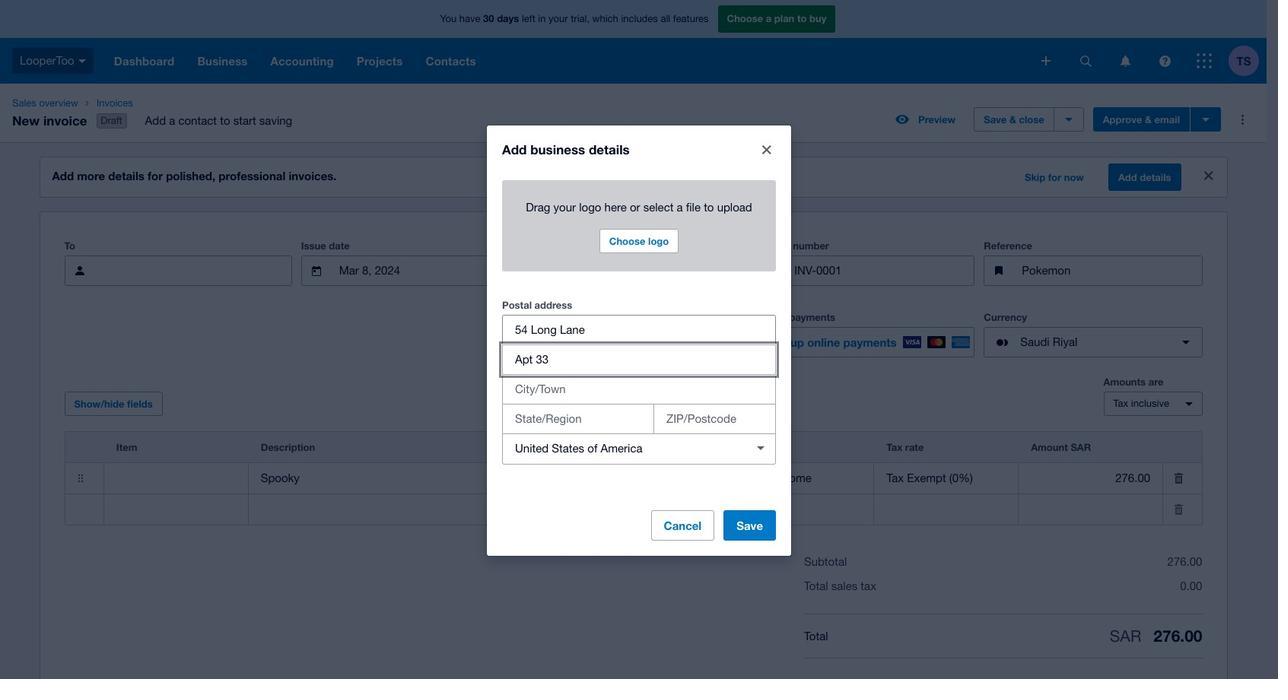 Task type: vqa. For each thing, say whether or not it's contained in the screenshot.
Choose for Choose logo
yes



Task type: locate. For each thing, give the bounding box(es) containing it.
drag
[[526, 200, 550, 213]]

save
[[984, 113, 1007, 126], [737, 518, 763, 532]]

for
[[148, 169, 163, 183], [1048, 171, 1061, 183]]

a for plan
[[766, 12, 772, 25]]

a left contact
[[169, 114, 175, 127]]

1 vertical spatial choose
[[609, 235, 645, 247]]

address
[[535, 299, 572, 311]]

& inside approve & email button
[[1145, 113, 1152, 126]]

tax inside popup button
[[1113, 398, 1128, 409]]

add business details dialog
[[487, 125, 791, 556]]

total down subtotal
[[804, 580, 828, 593]]

2 total from the top
[[804, 630, 828, 643]]

0 horizontal spatial tax
[[887, 441, 902, 454]]

1 horizontal spatial tax
[[1113, 398, 1128, 409]]

add left more
[[52, 169, 74, 183]]

total for total
[[804, 630, 828, 643]]

1 vertical spatial logo
[[648, 235, 669, 247]]

details for business
[[589, 141, 630, 157]]

issue
[[301, 240, 326, 252]]

postal
[[502, 299, 532, 311]]

qty.
[[520, 441, 539, 454]]

total for total sales tax
[[804, 580, 828, 593]]

to
[[797, 12, 807, 25], [220, 114, 230, 127], [704, 200, 714, 213]]

1 & from the left
[[1010, 113, 1016, 126]]

& for close
[[1010, 113, 1016, 126]]

a left plan
[[766, 12, 772, 25]]

0 vertical spatial your
[[549, 13, 568, 25]]

number
[[793, 240, 829, 252]]

item
[[116, 441, 137, 454]]

2 vertical spatial to
[[704, 200, 714, 213]]

add
[[145, 114, 166, 127], [502, 141, 527, 157], [52, 169, 74, 183], [1118, 171, 1137, 183]]

to
[[64, 240, 75, 252]]

choose left plan
[[727, 12, 763, 25]]

& inside save & close button
[[1010, 113, 1016, 126]]

0 vertical spatial tax
[[1113, 398, 1128, 409]]

tax for tax inclusive
[[1113, 398, 1128, 409]]

0 horizontal spatial choose
[[609, 235, 645, 247]]

includes
[[621, 13, 658, 25]]

close button up upload
[[752, 134, 782, 165]]

add inside add details button
[[1118, 171, 1137, 183]]

start
[[233, 114, 256, 127]]

0 horizontal spatial svg image
[[78, 59, 86, 63]]

choose inside button
[[609, 235, 645, 247]]

skip
[[1025, 171, 1045, 183]]

tax down amounts
[[1113, 398, 1128, 409]]

1 vertical spatial your
[[554, 200, 576, 213]]

save for save & close
[[984, 113, 1007, 126]]

show/hide fields button
[[64, 392, 163, 416]]

choose inside ts banner
[[727, 12, 763, 25]]

your right in on the left of the page
[[549, 13, 568, 25]]

0 vertical spatial save
[[984, 113, 1007, 126]]

close button
[[752, 134, 782, 165], [1196, 164, 1221, 188]]

1 horizontal spatial to
[[704, 200, 714, 213]]

&
[[1010, 113, 1016, 126], [1145, 113, 1152, 126]]

logo left here
[[579, 200, 601, 213]]

0 horizontal spatial logo
[[579, 200, 601, 213]]

svg image up approve
[[1120, 55, 1130, 67]]

or
[[630, 200, 640, 213]]

& left the close
[[1010, 113, 1016, 126]]

1 horizontal spatial close image
[[1204, 171, 1213, 180]]

tax inclusive button
[[1104, 392, 1202, 416]]

close image inside add business details dialog
[[762, 145, 771, 154]]

0 horizontal spatial payments
[[789, 311, 835, 323]]

276.00
[[1167, 555, 1202, 568], [1154, 627, 1202, 646]]

sales
[[12, 97, 36, 109]]

1 vertical spatial to
[[220, 114, 230, 127]]

tax inside invoice line item list element
[[887, 441, 902, 454]]

invoice number
[[756, 240, 829, 252]]

fields
[[127, 398, 153, 410]]

save left the close
[[984, 113, 1007, 126]]

loopertoo
[[20, 54, 74, 67]]

preview
[[918, 113, 956, 126]]

add inside add business details dialog
[[502, 141, 527, 157]]

in
[[538, 13, 546, 25]]

now
[[1064, 171, 1084, 183]]

2 horizontal spatial to
[[797, 12, 807, 25]]

choose for choose a plan to buy
[[727, 12, 763, 25]]

payments up online
[[789, 311, 835, 323]]

Spooky text field
[[249, 464, 507, 493]]

None text field
[[249, 495, 507, 524]]

0 horizontal spatial close button
[[752, 134, 782, 165]]

1 vertical spatial total
[[804, 630, 828, 643]]

you have 30 days left in your trial, which includes all features
[[440, 12, 709, 25]]

1 horizontal spatial save
[[984, 113, 1007, 126]]

your right the drag
[[554, 200, 576, 213]]

amounts are
[[1104, 376, 1164, 388]]

total down "total sales tax"
[[804, 630, 828, 643]]

cancel
[[664, 518, 702, 532]]

set up online payments button
[[756, 327, 975, 358]]

0 horizontal spatial sar
[[1071, 441, 1091, 454]]

0 vertical spatial to
[[797, 12, 807, 25]]

date
[[329, 240, 350, 252]]

sar
[[1071, 441, 1091, 454], [1110, 627, 1141, 645]]

add left business
[[502, 141, 527, 157]]

1 horizontal spatial details
[[589, 141, 630, 157]]

to inside add business details dialog
[[704, 200, 714, 213]]

& left 'email'
[[1145, 113, 1152, 126]]

1 horizontal spatial for
[[1048, 171, 1061, 183]]

a for contact
[[169, 114, 175, 127]]

none text field inside invoice line item list element
[[249, 495, 507, 524]]

1 horizontal spatial a
[[677, 200, 683, 213]]

details down 'email'
[[1140, 171, 1171, 183]]

1 vertical spatial save
[[737, 518, 763, 532]]

add left contact
[[145, 114, 166, 127]]

business
[[530, 141, 585, 157]]

total
[[804, 580, 828, 593], [804, 630, 828, 643]]

contact
[[178, 114, 217, 127]]

1 vertical spatial close image
[[1204, 171, 1213, 180]]

30
[[483, 12, 494, 25]]

here
[[605, 200, 627, 213]]

sales overview link
[[6, 96, 84, 111]]

skip for now button
[[1016, 165, 1093, 190]]

price
[[598, 441, 622, 454]]

show/hide
[[74, 398, 124, 410]]

0 vertical spatial close image
[[762, 145, 771, 154]]

your inside add business details dialog
[[554, 200, 576, 213]]

to for plan
[[797, 12, 807, 25]]

1 vertical spatial a
[[169, 114, 175, 127]]

save for save
[[737, 518, 763, 532]]

invoice
[[43, 112, 87, 128]]

0 horizontal spatial close image
[[762, 145, 771, 154]]

0 vertical spatial sar
[[1071, 441, 1091, 454]]

choose for choose logo
[[609, 235, 645, 247]]

save inside add business details dialog
[[737, 518, 763, 532]]

1 vertical spatial sar
[[1110, 627, 1141, 645]]

draft
[[101, 115, 122, 126]]

2 horizontal spatial a
[[766, 12, 772, 25]]

new
[[12, 112, 40, 128]]

to left start
[[220, 114, 230, 127]]

your
[[549, 13, 568, 25], [554, 200, 576, 213]]

0 vertical spatial 276.00
[[1167, 555, 1202, 568]]

276.00 up 0.00
[[1167, 555, 1202, 568]]

to inside ts banner
[[797, 12, 807, 25]]

1 horizontal spatial close button
[[1196, 164, 1221, 188]]

1 horizontal spatial payments
[[843, 336, 897, 349]]

details
[[589, 141, 630, 157], [108, 169, 144, 183], [1140, 171, 1171, 183]]

reference
[[984, 240, 1032, 252]]

svg image up 'email'
[[1159, 55, 1170, 67]]

payments right online
[[843, 336, 897, 349]]

svg image
[[1197, 53, 1212, 68], [1120, 55, 1130, 67], [1159, 55, 1170, 67], [1042, 56, 1051, 65]]

for left now
[[1048, 171, 1061, 183]]

Issue date text field
[[338, 256, 483, 285]]

to left the buy
[[797, 12, 807, 25]]

0 vertical spatial a
[[766, 12, 772, 25]]

sar inside invoice line item list element
[[1071, 441, 1091, 454]]

amount
[[1031, 441, 1068, 454]]

details inside add business details dialog
[[589, 141, 630, 157]]

set
[[769, 336, 787, 349]]

amount sar
[[1031, 441, 1091, 454]]

1 vertical spatial payments
[[843, 336, 897, 349]]

2 & from the left
[[1145, 113, 1152, 126]]

to for contact
[[220, 114, 230, 127]]

0 horizontal spatial details
[[108, 169, 144, 183]]

1 vertical spatial 276.00
[[1154, 627, 1202, 646]]

1 horizontal spatial svg image
[[1080, 55, 1091, 67]]

for left 'polished,'
[[148, 169, 163, 183]]

postal address
[[502, 299, 572, 311]]

2 vertical spatial a
[[677, 200, 683, 213]]

add right now
[[1118, 171, 1137, 183]]

choose up due date text field
[[609, 235, 645, 247]]

0 horizontal spatial &
[[1010, 113, 1016, 126]]

1 horizontal spatial choose
[[727, 12, 763, 25]]

0 vertical spatial total
[[804, 580, 828, 593]]

skip for now
[[1025, 171, 1084, 183]]

a
[[766, 12, 772, 25], [169, 114, 175, 127], [677, 200, 683, 213]]

276.00 for sar
[[1154, 627, 1202, 646]]

rate
[[905, 441, 924, 454]]

your inside you have 30 days left in your trial, which includes all features
[[549, 13, 568, 25]]

online
[[756, 311, 787, 323]]

svg image
[[1080, 55, 1091, 67], [78, 59, 86, 63]]

Invoice number text field
[[793, 256, 974, 285]]

choose
[[727, 12, 763, 25], [609, 235, 645, 247]]

logo inside button
[[648, 235, 669, 247]]

1 vertical spatial tax
[[887, 441, 902, 454]]

None field
[[1019, 464, 1163, 493], [585, 495, 729, 524], [1019, 495, 1163, 524], [1019, 464, 1163, 493], [585, 495, 729, 524], [1019, 495, 1163, 524]]

features
[[673, 13, 709, 25]]

0 horizontal spatial to
[[220, 114, 230, 127]]

0 horizontal spatial save
[[737, 518, 763, 532]]

to right file
[[704, 200, 714, 213]]

1 total from the top
[[804, 580, 828, 593]]

saudi
[[1020, 336, 1050, 349]]

details right more
[[108, 169, 144, 183]]

tax left rate
[[887, 441, 902, 454]]

a left file
[[677, 200, 683, 213]]

close image
[[762, 145, 771, 154], [1204, 171, 1213, 180]]

a inside ts banner
[[766, 12, 772, 25]]

0 horizontal spatial a
[[169, 114, 175, 127]]

professional
[[219, 169, 286, 183]]

1 horizontal spatial &
[[1145, 113, 1152, 126]]

svg image up the close
[[1042, 56, 1051, 65]]

2 horizontal spatial details
[[1140, 171, 1171, 183]]

save right cancel
[[737, 518, 763, 532]]

276.00 down 0.00
[[1154, 627, 1202, 646]]

have
[[459, 13, 480, 25]]

subtotal
[[804, 555, 847, 568]]

details right business
[[589, 141, 630, 157]]

all
[[661, 13, 670, 25]]

close button right add details
[[1196, 164, 1221, 188]]

& for email
[[1145, 113, 1152, 126]]

Reference text field
[[1020, 256, 1202, 285]]

0 vertical spatial choose
[[727, 12, 763, 25]]

1 horizontal spatial logo
[[648, 235, 669, 247]]

amounts
[[1104, 376, 1146, 388]]

logo down select
[[648, 235, 669, 247]]

payments inside popup button
[[843, 336, 897, 349]]



Task type: describe. For each thing, give the bounding box(es) containing it.
tax for tax rate
[[887, 441, 902, 454]]

for inside the skip for now button
[[1048, 171, 1061, 183]]

you
[[440, 13, 457, 25]]

trial,
[[571, 13, 590, 25]]

details for more
[[108, 169, 144, 183]]

add a contact to start saving
[[145, 114, 292, 127]]

loopertoo button
[[0, 38, 102, 84]]

0 vertical spatial payments
[[789, 311, 835, 323]]

To text field
[[101, 256, 291, 285]]

0 vertical spatial logo
[[579, 200, 601, 213]]

State/Region field
[[503, 404, 654, 433]]

which
[[592, 13, 618, 25]]

save & close
[[984, 113, 1044, 126]]

add for add a contact to start saving
[[145, 114, 166, 127]]

close
[[1019, 113, 1044, 126]]

polished,
[[166, 169, 215, 183]]

0.00
[[1180, 580, 1202, 593]]

approve
[[1103, 113, 1142, 126]]

invoice number element
[[756, 256, 975, 286]]

choose logo
[[609, 235, 669, 247]]

add more details for polished, professional invoices.
[[52, 169, 337, 183]]

days
[[497, 12, 519, 25]]

inclusive
[[1131, 398, 1169, 409]]

email
[[1155, 113, 1180, 126]]

invoices link
[[90, 96, 304, 111]]

Postal address field
[[503, 315, 775, 344]]

Due date text field
[[565, 256, 711, 285]]

total sales tax
[[804, 580, 876, 593]]

are
[[1149, 376, 1164, 388]]

up
[[790, 336, 804, 349]]

cancel button
[[651, 510, 715, 541]]

close button inside add business details dialog
[[752, 134, 782, 165]]

svg image left ts in the top right of the page
[[1197, 53, 1212, 68]]

276.00 for subtotal
[[1167, 555, 1202, 568]]

add details
[[1118, 171, 1171, 183]]

online
[[807, 336, 840, 349]]

1 horizontal spatial sar
[[1110, 627, 1141, 645]]

riyal
[[1053, 336, 1078, 349]]

currency
[[984, 311, 1027, 323]]

issue date
[[301, 240, 350, 252]]

ts banner
[[0, 0, 1267, 84]]

ts
[[1237, 54, 1251, 67]]

invoices.
[[289, 169, 337, 183]]

a inside dialog
[[677, 200, 683, 213]]

choose a plan to buy
[[727, 12, 827, 25]]

saving
[[259, 114, 292, 127]]

sales overview
[[12, 97, 78, 109]]

overview
[[39, 97, 78, 109]]

add for add business details
[[502, 141, 527, 157]]

sales
[[831, 580, 858, 593]]

save button
[[724, 510, 776, 541]]

add details button
[[1108, 164, 1181, 191]]

Line 2 field
[[503, 345, 775, 374]]

description
[[261, 441, 315, 454]]

more date options image
[[489, 256, 520, 286]]

details inside add details button
[[1140, 171, 1171, 183]]

invoice
[[756, 240, 790, 252]]

0 horizontal spatial for
[[148, 169, 163, 183]]

tax
[[861, 580, 876, 593]]

file
[[686, 200, 701, 213]]

drag your logo here or select a file to upload
[[526, 200, 752, 213]]

left
[[522, 13, 535, 25]]

contact element
[[64, 256, 292, 286]]

Country field
[[503, 434, 739, 463]]

svg image inside loopertoo popup button
[[78, 59, 86, 63]]

saudi riyal
[[1020, 336, 1078, 349]]

add for add details
[[1118, 171, 1137, 183]]

account
[[742, 441, 781, 454]]

more
[[77, 169, 105, 183]]

set up online payments
[[769, 336, 897, 349]]

invoices
[[97, 97, 133, 109]]

invoice line item list element
[[64, 431, 1202, 526]]

select
[[643, 200, 674, 213]]

City/Town field
[[503, 375, 775, 404]]

add business details
[[502, 141, 630, 157]]

clear image
[[746, 433, 776, 464]]

upload
[[717, 200, 752, 213]]

tax inclusive
[[1113, 398, 1169, 409]]

show/hide fields
[[74, 398, 153, 410]]

ZIP/Postcode field
[[654, 404, 775, 433]]

more date options image
[[717, 256, 747, 286]]

choose logo button
[[599, 229, 679, 253]]

plan
[[774, 12, 795, 25]]

saudi riyal button
[[984, 327, 1202, 358]]

preview button
[[886, 107, 965, 132]]

add for add more details for polished, professional invoices.
[[52, 169, 74, 183]]

tax rate
[[887, 441, 924, 454]]

online payments
[[756, 311, 835, 323]]

buy
[[810, 12, 827, 25]]

save & close button
[[974, 107, 1054, 132]]



